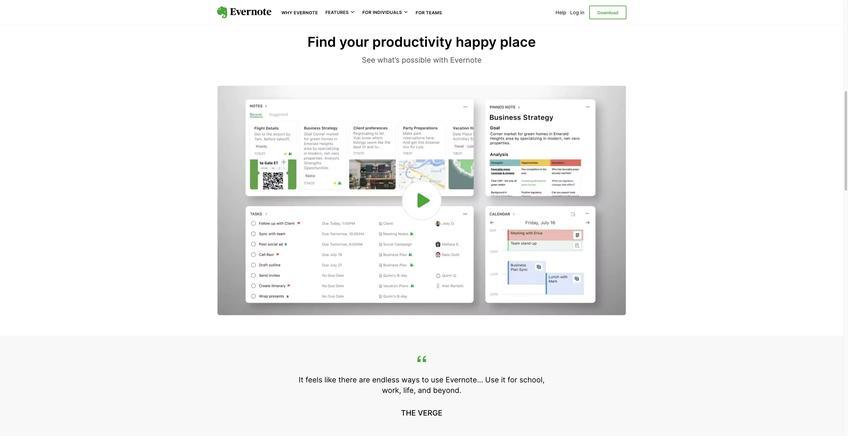 Task type: vqa. For each thing, say whether or not it's contained in the screenshot.
The Verge
yes



Task type: describe. For each thing, give the bounding box(es) containing it.
play video image
[[412, 191, 432, 211]]

log in link
[[570, 9, 585, 16]]

teams
[[426, 10, 442, 15]]

individuals
[[373, 10, 402, 15]]

use
[[485, 376, 499, 385]]

possible
[[402, 56, 431, 65]]

0 vertical spatial evernote
[[294, 10, 318, 15]]

the
[[401, 409, 416, 418]]

ways
[[402, 376, 420, 385]]

what's
[[378, 56, 400, 65]]

for for for individuals
[[363, 10, 372, 15]]

why evernote link
[[282, 9, 318, 16]]

productivity
[[373, 33, 453, 50]]

for individuals
[[363, 10, 402, 15]]

features button
[[326, 9, 355, 15]]

happy
[[456, 33, 497, 50]]

for
[[508, 376, 518, 385]]

why
[[282, 10, 293, 15]]

find your productivity happy place
[[308, 33, 536, 50]]

place
[[500, 33, 536, 50]]

like
[[325, 376, 336, 385]]

find
[[308, 33, 336, 50]]

it
[[299, 376, 304, 385]]

beyond.
[[433, 386, 462, 395]]

the verge
[[401, 409, 443, 418]]

download link
[[590, 6, 627, 19]]

use
[[431, 376, 444, 385]]

and
[[418, 386, 431, 395]]

endless
[[372, 376, 400, 385]]

for teams link
[[416, 9, 442, 16]]

in
[[581, 9, 585, 16]]

see
[[362, 56, 375, 65]]

help link
[[556, 9, 567, 16]]



Task type: locate. For each thing, give the bounding box(es) containing it.
evernote logo image
[[217, 6, 272, 19]]

1 horizontal spatial for
[[416, 10, 425, 15]]

features
[[326, 10, 349, 15]]

it feels like there are endless ways to use evernote… use it for school, work, life, and beyond.
[[299, 376, 545, 395]]

for for for teams
[[416, 10, 425, 15]]

work,
[[382, 386, 401, 395]]

your
[[340, 33, 369, 50]]

there
[[338, 376, 357, 385]]

log in
[[570, 9, 585, 16]]

it
[[501, 376, 506, 385]]

life,
[[403, 386, 416, 395]]

for inside for teams link
[[416, 10, 425, 15]]

to
[[422, 376, 429, 385]]

1 vertical spatial evernote
[[450, 56, 482, 65]]

for individuals button
[[363, 9, 408, 15]]

for
[[363, 10, 372, 15], [416, 10, 425, 15]]

for inside for individuals button
[[363, 10, 372, 15]]

for left teams
[[416, 10, 425, 15]]

evernote right why
[[294, 10, 318, 15]]

download
[[598, 10, 619, 15]]

log
[[570, 9, 579, 16]]

what is evernote video thumbnail image
[[218, 86, 626, 316]]

help
[[556, 9, 567, 16]]

0 horizontal spatial evernote
[[294, 10, 318, 15]]

are
[[359, 376, 370, 385]]

for teams
[[416, 10, 442, 15]]

why evernote
[[282, 10, 318, 15]]

with
[[433, 56, 448, 65]]

verge
[[418, 409, 443, 418]]

school,
[[520, 376, 545, 385]]

0 horizontal spatial for
[[363, 10, 372, 15]]

evernote
[[294, 10, 318, 15], [450, 56, 482, 65]]

evernote…
[[446, 376, 483, 385]]

see what's possible with evernote
[[362, 56, 482, 65]]

feels
[[306, 376, 323, 385]]

evernote down happy at the right
[[450, 56, 482, 65]]

for left individuals on the left top of the page
[[363, 10, 372, 15]]

1 horizontal spatial evernote
[[450, 56, 482, 65]]



